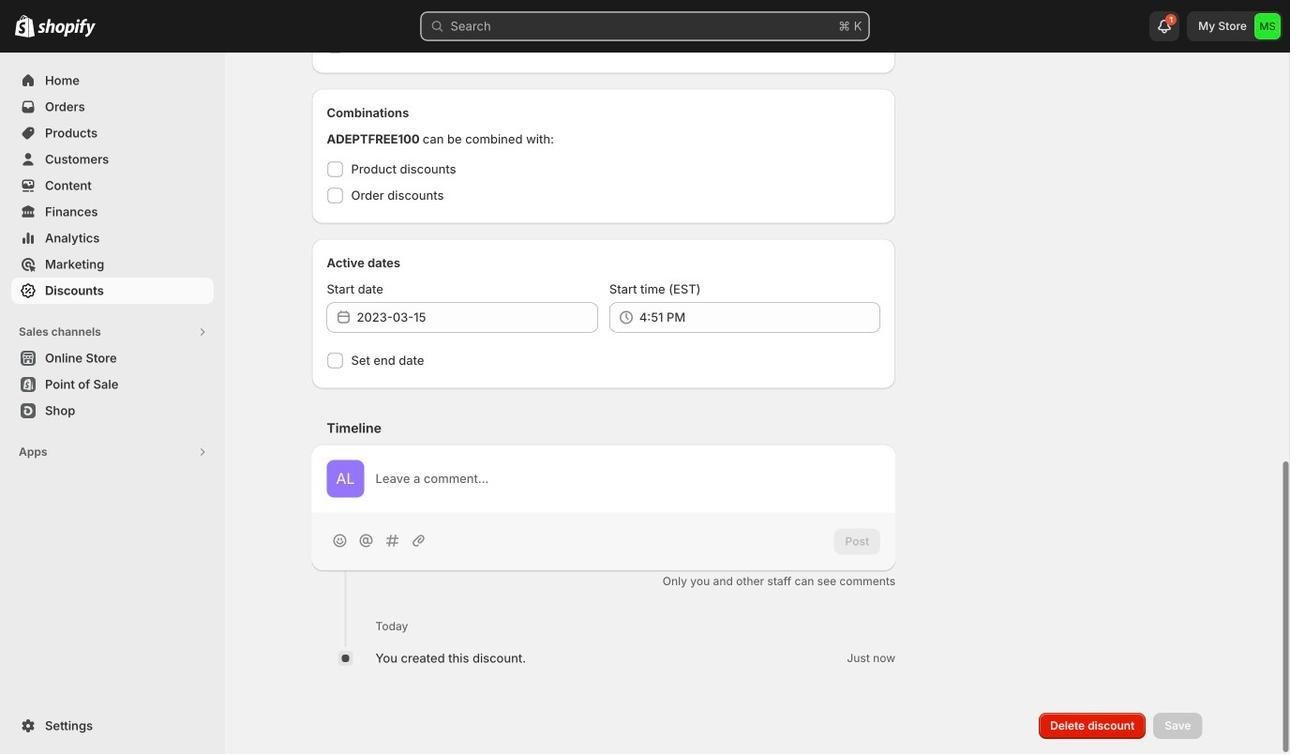 Task type: vqa. For each thing, say whether or not it's contained in the screenshot.
the rightmost Shopify image
yes



Task type: locate. For each thing, give the bounding box(es) containing it.
shopify image
[[15, 15, 35, 37]]

Leave a comment... text field
[[376, 469, 881, 488]]

Enter time text field
[[640, 302, 881, 333]]

avatar with initials a l image
[[327, 460, 364, 498]]



Task type: describe. For each thing, give the bounding box(es) containing it.
shopify image
[[38, 19, 96, 37]]

my store image
[[1255, 13, 1281, 39]]

YYYY-MM-DD text field
[[357, 302, 598, 333]]



